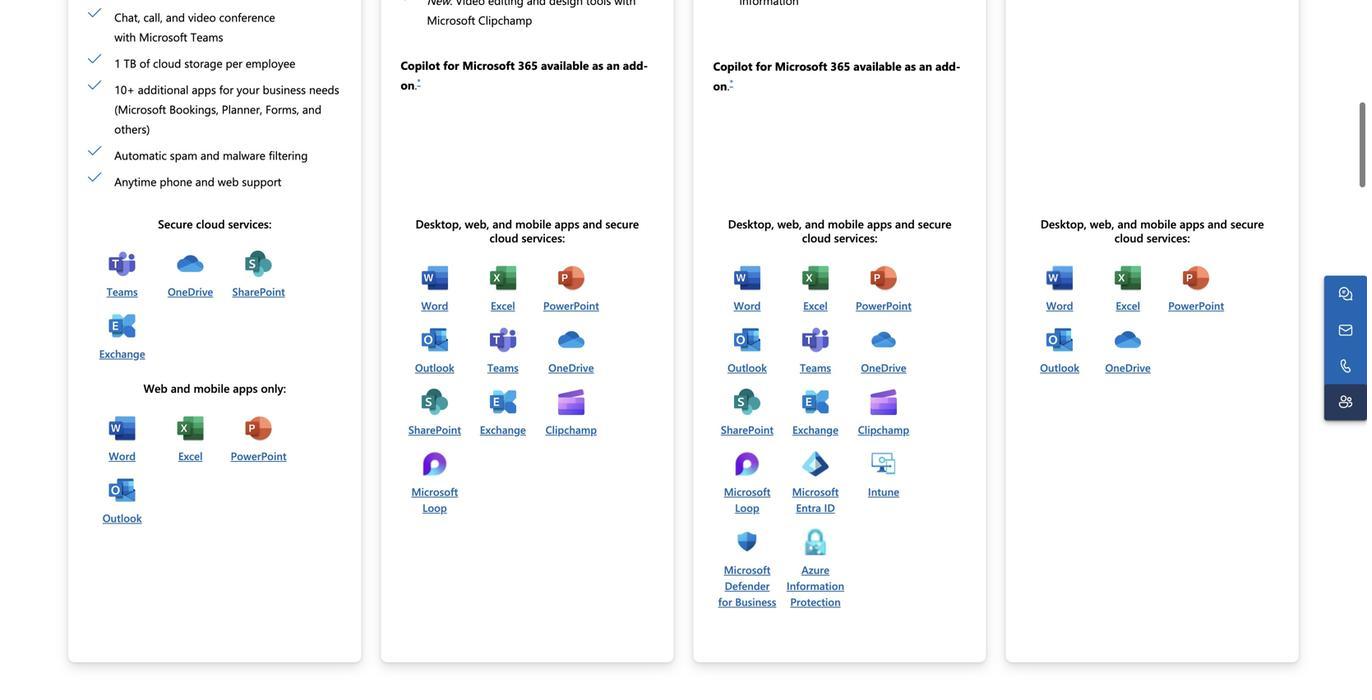 Task type: vqa. For each thing, say whether or not it's contained in the screenshot.
Bookings,
yes



Task type: describe. For each thing, give the bounding box(es) containing it.
0 horizontal spatial *
[[417, 65, 421, 77]]

clipchamp button for microsoft loop dropdown button
[[546, 378, 597, 427]]

desktop, for the desktop, web, and mobile apps and secure cloud services in microsoft 365 apps for business element in the right of the page
[[1041, 206, 1087, 221]]

automatic spam and malware filtering
[[114, 137, 308, 152]]

web, for desktop, web, and mobile apps and secure cloud services in microsoft 365 business premium element
[[778, 206, 802, 221]]

1
[[114, 45, 121, 60]]

powerpoint for desktop, web, and mobile apps and secure cloud services in microsoft 365 business premium element
[[856, 288, 912, 302]]

sharepoint button
[[408, 378, 461, 427]]

desktop, web, and mobile apps and secure cloud services: for excel popup button for powerpoint popup button
[[416, 206, 639, 235]]

entra
[[796, 490, 821, 504]]

outlook for word popup button associated with "desktop, web, and mobile apps and secure cloud services in microsoft 365 business standard" element
[[415, 350, 455, 364]]

apps for the desktop, web, and mobile apps and secure cloud services in microsoft 365 apps for business element in the right of the page
[[1180, 206, 1205, 221]]

sharepoint inside secure cloud services in microsoft 365 business basic element
[[232, 274, 285, 288]]

spam
[[170, 137, 197, 152]]

word button for web and mobile apps only in microsoft 365 business basic element
[[109, 404, 136, 453]]

and inside 10+ additional apps for your business needs (microsoft bookings, planner, forms, and others)
[[302, 91, 322, 106]]

0 horizontal spatial copilot for microsoft 365 available as an add- on
[[401, 47, 648, 82]]

0 horizontal spatial powerpoint button
[[231, 404, 287, 453]]

powerpoint for the desktop, web, and mobile apps and secure cloud services in microsoft 365 apps for business element in the right of the page
[[1169, 288, 1224, 302]]

teams button inside secure cloud services in microsoft 365 business basic element
[[107, 240, 138, 289]]

microsoft loop button
[[717, 440, 778, 505]]

web, for "desktop, web, and mobile apps and secure cloud services in microsoft 365 business standard" element
[[465, 206, 489, 221]]

word button for "desktop, web, and mobile apps and secure cloud services in microsoft 365 business standard" element
[[421, 254, 448, 303]]

for inside 10+ additional apps for your business needs (microsoft bookings, planner, forms, and others)
[[219, 71, 234, 86]]

business
[[263, 71, 306, 86]]

1 horizontal spatial .
[[727, 67, 730, 83]]

services: for "desktop, web, and mobile apps and secure cloud services in microsoft 365 business standard" element
[[522, 220, 565, 235]]

for inside microsoft defender for business
[[718, 584, 732, 598]]

exchange for microsoft loop dropdown button
[[480, 412, 526, 426]]

onedrive for onedrive dropdown button inside secure cloud services in microsoft 365 business basic element
[[168, 274, 213, 288]]

business
[[735, 584, 777, 598]]

cloud for desktop, web, and mobile apps and secure cloud services in microsoft 365 business premium element
[[802, 220, 831, 235]]

teams button
[[800, 316, 831, 365]]

0 vertical spatial exchange button
[[99, 302, 145, 351]]

clipchamp for microsoft loop dropdown button's clipchamp dropdown button
[[546, 412, 597, 426]]

apps inside 10+ additional apps for your business needs (microsoft bookings, planner, forms, and others)
[[192, 71, 216, 86]]

protection
[[790, 584, 841, 598]]

1 horizontal spatial copilot
[[713, 48, 753, 63]]

chat, call, and video conference with microsoft teams
[[114, 0, 275, 34]]

mobile for the desktop, web, and mobile apps and secure cloud services in microsoft 365 apps for business element in the right of the page
[[1141, 206, 1177, 221]]

azure information protection
[[787, 552, 845, 598]]

word for the desktop, web, and mobile apps and secure cloud services in microsoft 365 apps for business element in the right of the page
[[1046, 288, 1074, 302]]

microsoft entra id button
[[785, 440, 847, 505]]

clipchamp button for microsoft loop popup button
[[858, 378, 910, 427]]

excel for excel popup button corresponding to teams's powerpoint dropdown button
[[803, 288, 828, 302]]

microsoft defender for business
[[718, 552, 777, 598]]

microsoft for microsoft loop popup button
[[724, 474, 771, 488]]

0 horizontal spatial .
[[415, 67, 417, 82]]

0 horizontal spatial add-
[[623, 47, 648, 62]]

malware
[[223, 137, 266, 152]]

outlook button inside the desktop, web, and mobile apps and secure cloud services in microsoft 365 apps for business element
[[1040, 316, 1080, 365]]

anytime phone and web support
[[114, 163, 282, 179]]

2 horizontal spatial onedrive button
[[1106, 316, 1151, 365]]

web and mobile apps only in microsoft 365 business basic element
[[88, 370, 342, 522]]

powerpoint for web and mobile apps only in microsoft 365 business basic element
[[231, 438, 287, 452]]

only:
[[261, 370, 286, 385]]

desktop, web, and mobile apps and secure cloud services: for excel popup button corresponding to powerpoint dropdown button corresponding to onedrive
[[1041, 206, 1264, 235]]

loop for microsoft loop popup button
[[735, 490, 760, 504]]

microsoft defender for business button
[[717, 518, 778, 599]]

1 horizontal spatial teams button
[[487, 316, 519, 365]]

outlook for word dropdown button
[[1040, 350, 1080, 364]]

onedrive for onedrive popup button
[[549, 350, 594, 364]]

word button
[[1046, 254, 1074, 303]]

per
[[226, 45, 242, 60]]

secure for desktop, web, and mobile apps and secure cloud services in microsoft 365 business premium element
[[918, 206, 952, 221]]

1 horizontal spatial 365
[[831, 48, 851, 63]]

excel button for teams's powerpoint dropdown button
[[803, 254, 829, 303]]

10+
[[114, 71, 135, 86]]

services: inside secure cloud services in microsoft 365 business basic element
[[228, 206, 272, 221]]

video
[[188, 0, 216, 14]]

employee
[[246, 45, 295, 60]]

0 horizontal spatial on
[[401, 67, 415, 82]]

exchange button
[[793, 378, 839, 427]]

onedrive for onedrive dropdown button to the middle
[[861, 350, 907, 364]]

apps for "desktop, web, and mobile apps and secure cloud services in microsoft 365 business standard" element
[[555, 206, 580, 221]]

(microsoft
[[114, 91, 166, 106]]

1 horizontal spatial sharepoint button
[[721, 378, 774, 427]]

support
[[242, 163, 282, 179]]

excel for excel popup button within web and mobile apps only in microsoft 365 business basic element
[[178, 438, 203, 452]]

microsoft for microsoft entra id 'popup button'
[[792, 474, 839, 488]]

1 horizontal spatial * link
[[730, 66, 733, 77]]

microsoft loop button
[[404, 440, 466, 505]]

planner,
[[222, 91, 262, 106]]

excel for excel popup button for powerpoint popup button
[[491, 288, 515, 302]]

powerpoint button for onedrive
[[1169, 254, 1224, 303]]

of
[[140, 45, 150, 60]]

anytime
[[114, 163, 157, 179]]

10+ additional apps for your business needs (microsoft bookings, planner, forms, and others)
[[114, 71, 339, 126]]

secure for the desktop, web, and mobile apps and secure cloud services in microsoft 365 apps for business element in the right of the page
[[1231, 206, 1264, 221]]

1 horizontal spatial as
[[905, 48, 916, 63]]

storage
[[184, 45, 223, 60]]

web
[[218, 163, 239, 179]]

word for web and mobile apps only in microsoft 365 business basic element
[[109, 438, 136, 452]]

0 horizontal spatial an
[[607, 47, 620, 62]]



Task type: locate. For each thing, give the bounding box(es) containing it.
forms,
[[266, 91, 299, 106]]

clipchamp
[[546, 412, 597, 426], [858, 412, 910, 426]]

1 horizontal spatial on
[[713, 67, 727, 83]]

clipchamp button down onedrive popup button
[[546, 378, 597, 427]]

teams inside desktop, web, and mobile apps and secure cloud services in microsoft 365 business premium element
[[800, 350, 831, 364]]

tb
[[124, 45, 136, 60]]

outlook button down word dropdown button
[[1040, 316, 1080, 365]]

microsoft loop inside microsoft loop popup button
[[724, 474, 771, 504]]

1 horizontal spatial clipchamp
[[858, 412, 910, 426]]

2 horizontal spatial secure
[[1231, 206, 1264, 221]]

0 horizontal spatial clipchamp
[[546, 412, 597, 426]]

onedrive for rightmost onedrive dropdown button
[[1106, 350, 1151, 364]]

excel button right word dropdown button
[[1115, 254, 1141, 303]]

0 horizontal spatial onedrive button
[[168, 240, 213, 289]]

1 desktop, from the left
[[416, 206, 462, 221]]

excel button left powerpoint popup button
[[490, 254, 516, 303]]

web, for the desktop, web, and mobile apps and secure cloud services in microsoft 365 apps for business element in the right of the page
[[1090, 206, 1115, 221]]

secure cloud services:
[[158, 206, 272, 221]]

sharepoint inside desktop, web, and mobile apps and secure cloud services in microsoft 365 business premium element
[[721, 412, 774, 426]]

desktop, for desktop, web, and mobile apps and secure cloud services in microsoft 365 business premium element
[[728, 206, 774, 221]]

0 horizontal spatial loop
[[423, 490, 447, 504]]

excel for excel popup button corresponding to powerpoint dropdown button corresponding to onedrive
[[1116, 288, 1140, 302]]

intune
[[868, 474, 900, 488]]

cloud
[[153, 45, 181, 60], [196, 206, 225, 221], [490, 220, 519, 235], [802, 220, 831, 235], [1115, 220, 1144, 235]]

2 desktop, web, and mobile apps and secure cloud services: from the left
[[728, 206, 952, 235]]

outlook button
[[103, 466, 142, 515]]

0 horizontal spatial microsoft loop
[[412, 474, 458, 504]]

0 horizontal spatial teams button
[[107, 240, 138, 289]]

outlook inside the desktop, web, and mobile apps and secure cloud services in microsoft 365 apps for business element
[[1040, 350, 1080, 364]]

excel button up teams dropdown button
[[803, 254, 829, 303]]

teams for teams popup button within secure cloud services in microsoft 365 business basic element
[[107, 274, 138, 288]]

microsoft inside microsoft loop dropdown button
[[412, 474, 458, 488]]

services:
[[228, 206, 272, 221], [522, 220, 565, 235], [834, 220, 878, 235], [1147, 220, 1190, 235]]

exchange inside desktop, web, and mobile apps and secure cloud services in microsoft 365 business premium element
[[793, 412, 839, 426]]

teams inside "desktop, web, and mobile apps and secure cloud services in microsoft 365 business standard" element
[[487, 350, 519, 364]]

cloud for the desktop, web, and mobile apps and secure cloud services in microsoft 365 apps for business element in the right of the page
[[1115, 220, 1144, 235]]

1 horizontal spatial word button
[[421, 254, 448, 303]]

sharepoint for microsoft loop popup button
[[721, 412, 774, 426]]

excel inside web and mobile apps only in microsoft 365 business basic element
[[178, 438, 203, 452]]

word inside web and mobile apps only in microsoft 365 business basic element
[[109, 438, 136, 452]]

0 horizontal spatial desktop, web, and mobile apps and secure cloud services:
[[416, 206, 639, 235]]

microsoft entra id
[[792, 474, 839, 504]]

excel right word dropdown button
[[1116, 288, 1140, 302]]

* link
[[417, 65, 421, 77], [730, 66, 733, 77]]

clipchamp button
[[546, 378, 597, 427], [858, 378, 910, 427]]

excel down web and mobile apps only:
[[178, 438, 203, 452]]

excel button for powerpoint dropdown button corresponding to onedrive
[[1115, 254, 1141, 303]]

services: inside the desktop, web, and mobile apps and secure cloud services in microsoft 365 apps for business element
[[1147, 220, 1190, 235]]

1 vertical spatial teams button
[[487, 316, 519, 365]]

web and mobile apps only:
[[143, 370, 286, 385]]

0 horizontal spatial exchange
[[99, 336, 145, 350]]

your
[[237, 71, 260, 86]]

desktop, web, and mobile apps and secure cloud services in microsoft 365 apps for business element
[[1026, 206, 1279, 371]]

excel up teams dropdown button
[[803, 288, 828, 302]]

0 horizontal spatial 365
[[518, 47, 538, 62]]

1 clipchamp button from the left
[[546, 378, 597, 427]]

powerpoint button for teams
[[856, 254, 912, 303]]

2 clipchamp button from the left
[[858, 378, 910, 427]]

1 horizontal spatial onedrive button
[[861, 316, 907, 365]]

excel left powerpoint popup button
[[491, 288, 515, 302]]

clipchamp for clipchamp dropdown button corresponding to microsoft loop popup button
[[858, 412, 910, 426]]

chat,
[[114, 0, 140, 14]]

sharepoint inside "desktop, web, and mobile apps and secure cloud services in microsoft 365 business standard" element
[[408, 412, 461, 426]]

1 horizontal spatial desktop, web, and mobile apps and secure cloud services:
[[728, 206, 952, 235]]

secure
[[606, 206, 639, 221], [918, 206, 952, 221], [1231, 206, 1264, 221]]

powerpoint inside the desktop, web, and mobile apps and secure cloud services in microsoft 365 apps for business element
[[1169, 288, 1224, 302]]

exchange inside "desktop, web, and mobile apps and secure cloud services in microsoft 365 business standard" element
[[480, 412, 526, 426]]

3 outlook button from the left
[[1040, 316, 1080, 365]]

1 horizontal spatial copilot for microsoft 365 available as an add- on
[[713, 48, 961, 83]]

2 horizontal spatial word button
[[734, 254, 761, 303]]

onedrive button inside secure cloud services in microsoft 365 business basic element
[[168, 240, 213, 289]]

services: for desktop, web, and mobile apps and secure cloud services in microsoft 365 business premium element
[[834, 220, 878, 235]]

with microsoft
[[114, 19, 187, 34]]

desktop, web, and mobile apps and secure cloud services: inside the desktop, web, and mobile apps and secure cloud services in microsoft 365 apps for business element
[[1041, 206, 1264, 235]]

sharepoint up microsoft loop popup button
[[721, 412, 774, 426]]

2 desktop, from the left
[[728, 206, 774, 221]]

excel
[[491, 288, 515, 302], [803, 288, 828, 302], [1116, 288, 1140, 302], [178, 438, 203, 452]]

0 horizontal spatial word button
[[109, 404, 136, 453]]

0 horizontal spatial outlook button
[[415, 316, 455, 365]]

1 horizontal spatial web,
[[778, 206, 802, 221]]

outlook for word popup button associated with web and mobile apps only in microsoft 365 business basic element
[[103, 500, 142, 515]]

1 vertical spatial exchange button
[[480, 378, 526, 427]]

1 secure from the left
[[606, 206, 639, 221]]

loop inside popup button
[[735, 490, 760, 504]]

0 horizontal spatial copilot
[[401, 47, 440, 62]]

powerpoint inside desktop, web, and mobile apps and secure cloud services in microsoft 365 business premium element
[[856, 288, 912, 302]]

word button for desktop, web, and mobile apps and secure cloud services in microsoft 365 business premium element
[[734, 254, 761, 303]]

microsoft for microsoft defender for business dropdown button
[[724, 552, 771, 566]]

clipchamp inside "desktop, web, and mobile apps and secure cloud services in microsoft 365 business standard" element
[[546, 412, 597, 426]]

apps for desktop, web, and mobile apps and secure cloud services in microsoft 365 business premium element
[[867, 206, 892, 221]]

excel button for powerpoint popup button
[[490, 254, 516, 303]]

onedrive inside the desktop, web, and mobile apps and secure cloud services in microsoft 365 apps for business element
[[1106, 350, 1151, 364]]

add-
[[623, 47, 648, 62], [936, 48, 961, 63]]

*
[[417, 65, 421, 77], [730, 66, 733, 77]]

outlook inside "desktop, web, and mobile apps and secure cloud services in microsoft 365 business standard" element
[[415, 350, 455, 364]]

outlook for word popup button for desktop, web, and mobile apps and secure cloud services in microsoft 365 business premium element
[[728, 350, 767, 364]]

1 clipchamp from the left
[[546, 412, 597, 426]]

needs
[[309, 71, 339, 86]]

1 horizontal spatial sharepoint
[[408, 412, 461, 426]]

copilot
[[401, 47, 440, 62], [713, 48, 753, 63]]

excel button inside web and mobile apps only in microsoft 365 business basic element
[[177, 404, 204, 453]]

1 horizontal spatial add-
[[936, 48, 961, 63]]

1 horizontal spatial an
[[919, 48, 933, 63]]

powerpoint button
[[856, 254, 912, 303], [1169, 254, 1224, 303], [231, 404, 287, 453]]

defender
[[725, 568, 770, 582]]

and inside chat, call, and video conference with microsoft teams
[[166, 0, 185, 14]]

1 tb of cloud storage per employee
[[114, 45, 295, 60]]

azure
[[802, 552, 830, 566]]

1 outlook button from the left
[[415, 316, 455, 365]]

1 horizontal spatial available
[[854, 48, 902, 63]]

clipchamp button up intune dropdown button
[[858, 378, 910, 427]]

2 horizontal spatial powerpoint button
[[1169, 254, 1224, 303]]

microsoft
[[463, 47, 515, 62], [775, 48, 828, 63], [412, 474, 458, 488], [724, 474, 771, 488], [792, 474, 839, 488], [724, 552, 771, 566]]

1 loop from the left
[[423, 490, 447, 504]]

0 horizontal spatial sharepoint
[[232, 274, 285, 288]]

1 horizontal spatial . *
[[727, 66, 733, 83]]

1 horizontal spatial loop
[[735, 490, 760, 504]]

powerpoint inside web and mobile apps only in microsoft 365 business basic element
[[231, 438, 287, 452]]

0 horizontal spatial sharepoint button
[[232, 240, 285, 289]]

excel inside the desktop, web, and mobile apps and secure cloud services in microsoft 365 apps for business element
[[1116, 288, 1140, 302]]

word for "desktop, web, and mobile apps and secure cloud services in microsoft 365 business standard" element
[[421, 288, 448, 302]]

desktop, web, and mobile apps and secure cloud services: for excel popup button corresponding to teams's powerpoint dropdown button
[[728, 206, 952, 235]]

loop for microsoft loop dropdown button
[[423, 490, 447, 504]]

2 horizontal spatial web,
[[1090, 206, 1115, 221]]

onedrive button
[[549, 316, 594, 365]]

0 horizontal spatial * link
[[417, 65, 421, 77]]

information
[[787, 568, 845, 582]]

exchange for microsoft loop popup button
[[793, 412, 839, 426]]

sharepoint button down secure cloud services: at the left top
[[232, 240, 285, 289]]

0 horizontal spatial available
[[541, 47, 589, 62]]

services: inside "desktop, web, and mobile apps and secure cloud services in microsoft 365 business standard" element
[[522, 220, 565, 235]]

teams inside secure cloud services in microsoft 365 business basic element
[[107, 274, 138, 288]]

exchange button right sharepoint popup button at the bottom of the page
[[480, 378, 526, 427]]

.
[[415, 67, 417, 82], [727, 67, 730, 83]]

secure for "desktop, web, and mobile apps and secure cloud services in microsoft 365 business standard" element
[[606, 206, 639, 221]]

1 horizontal spatial powerpoint button
[[856, 254, 912, 303]]

2 horizontal spatial sharepoint
[[721, 412, 774, 426]]

word button
[[421, 254, 448, 303], [734, 254, 761, 303], [109, 404, 136, 453]]

mobile for desktop, web, and mobile apps and secure cloud services in microsoft 365 business premium element
[[828, 206, 864, 221]]

0 horizontal spatial exchange button
[[99, 302, 145, 351]]

phone
[[160, 163, 192, 179]]

desktop, web, and mobile apps and secure cloud services: inside desktop, web, and mobile apps and secure cloud services in microsoft 365 business premium element
[[728, 206, 952, 235]]

web,
[[465, 206, 489, 221], [778, 206, 802, 221], [1090, 206, 1115, 221]]

teams
[[191, 19, 223, 34], [107, 274, 138, 288], [487, 350, 519, 364], [800, 350, 831, 364]]

teams inside chat, call, and video conference with microsoft teams
[[191, 19, 223, 34]]

word inside the desktop, web, and mobile apps and secure cloud services in microsoft 365 apps for business element
[[1046, 288, 1074, 302]]

as
[[592, 47, 604, 62], [905, 48, 916, 63]]

exchange up web
[[99, 336, 145, 350]]

1 web, from the left
[[465, 206, 489, 221]]

sharepoint down secure cloud services: at the left top
[[232, 274, 285, 288]]

mobile
[[515, 206, 552, 221], [828, 206, 864, 221], [1141, 206, 1177, 221], [194, 370, 230, 385]]

1 horizontal spatial microsoft loop
[[724, 474, 771, 504]]

loop
[[423, 490, 447, 504], [735, 490, 760, 504]]

outlook inside web and mobile apps only in microsoft 365 business basic element
[[103, 500, 142, 515]]

excel inside "desktop, web, and mobile apps and secure cloud services in microsoft 365 business standard" element
[[491, 288, 515, 302]]

1 horizontal spatial clipchamp button
[[858, 378, 910, 427]]

microsoft inside microsoft loop popup button
[[724, 474, 771, 488]]

1 desktop, web, and mobile apps and secure cloud services: from the left
[[416, 206, 639, 235]]

services: for the desktop, web, and mobile apps and secure cloud services in microsoft 365 apps for business element in the right of the page
[[1147, 220, 1190, 235]]

1 horizontal spatial secure
[[918, 206, 952, 221]]

0 horizontal spatial as
[[592, 47, 604, 62]]

. *
[[415, 65, 421, 82], [727, 66, 733, 83]]

outlook button left teams dropdown button
[[728, 316, 767, 365]]

2 web, from the left
[[778, 206, 802, 221]]

onedrive inside "desktop, web, and mobile apps and secure cloud services in microsoft 365 business standard" element
[[549, 350, 594, 364]]

1 horizontal spatial outlook button
[[728, 316, 767, 365]]

additional
[[138, 71, 189, 86]]

2 microsoft loop from the left
[[724, 474, 771, 504]]

0 horizontal spatial desktop,
[[416, 206, 462, 221]]

powerpoint inside "desktop, web, and mobile apps and secure cloud services in microsoft 365 business standard" element
[[543, 288, 599, 302]]

microsoft loop inside microsoft loop dropdown button
[[412, 474, 458, 504]]

filtering
[[269, 137, 308, 152]]

2 secure from the left
[[918, 206, 952, 221]]

loop inside dropdown button
[[423, 490, 447, 504]]

sharepoint button left exchange dropdown button
[[721, 378, 774, 427]]

cloud for "desktop, web, and mobile apps and secure cloud services in microsoft 365 business standard" element
[[490, 220, 519, 235]]

microsoft loop for microsoft loop dropdown button
[[412, 474, 458, 504]]

services: inside desktop, web, and mobile apps and secure cloud services in microsoft 365 business premium element
[[834, 220, 878, 235]]

2 loop from the left
[[735, 490, 760, 504]]

and
[[166, 0, 185, 14], [302, 91, 322, 106], [201, 137, 220, 152], [195, 163, 215, 179], [493, 206, 512, 221], [583, 206, 602, 221], [805, 206, 825, 221], [895, 206, 915, 221], [1118, 206, 1138, 221], [1208, 206, 1228, 221], [171, 370, 190, 385]]

call,
[[143, 0, 163, 14]]

excel button down web and mobile apps only:
[[177, 404, 204, 453]]

desktop, for "desktop, web, and mobile apps and secure cloud services in microsoft 365 business standard" element
[[416, 206, 462, 221]]

word inside desktop, web, and mobile apps and secure cloud services in microsoft 365 business premium element
[[734, 288, 761, 302]]

word inside "desktop, web, and mobile apps and secure cloud services in microsoft 365 business standard" element
[[421, 288, 448, 302]]

teams button
[[107, 240, 138, 289], [487, 316, 519, 365]]

outlook button
[[415, 316, 455, 365], [728, 316, 767, 365], [1040, 316, 1080, 365]]

0 vertical spatial teams button
[[107, 240, 138, 289]]

2 horizontal spatial desktop,
[[1041, 206, 1087, 221]]

clipchamp down onedrive popup button
[[546, 412, 597, 426]]

outlook inside desktop, web, and mobile apps and secure cloud services in microsoft 365 business premium element
[[728, 350, 767, 364]]

1 vertical spatial sharepoint button
[[721, 378, 774, 427]]

onedrive button
[[168, 240, 213, 289], [861, 316, 907, 365], [1106, 316, 1151, 365]]

2 outlook button from the left
[[728, 316, 767, 365]]

id
[[824, 490, 835, 504]]

microsoft inside microsoft entra id 'popup button'
[[792, 474, 839, 488]]

secure cloud services in microsoft 365 business basic element
[[88, 206, 342, 358]]

excel inside desktop, web, and mobile apps and secure cloud services in microsoft 365 business premium element
[[803, 288, 828, 302]]

powerpoint
[[543, 288, 599, 302], [856, 288, 912, 302], [1169, 288, 1224, 302], [231, 438, 287, 452]]

microsoft inside microsoft defender for business
[[724, 552, 771, 566]]

onedrive
[[168, 274, 213, 288], [549, 350, 594, 364], [861, 350, 907, 364], [1106, 350, 1151, 364]]

copilot for microsoft 365 available as an add- on
[[401, 47, 648, 82], [713, 48, 961, 83]]

desktop, web, and mobile apps and secure cloud services in microsoft 365 business premium element
[[713, 206, 967, 606]]

outlook
[[415, 350, 455, 364], [728, 350, 767, 364], [1040, 350, 1080, 364], [103, 500, 142, 515]]

3 desktop, from the left
[[1041, 206, 1087, 221]]

3 secure from the left
[[1231, 206, 1264, 221]]

sharepoint up microsoft loop dropdown button
[[408, 412, 461, 426]]

web
[[143, 370, 168, 385]]

microsoft for microsoft loop dropdown button
[[412, 474, 458, 488]]

azure information protection button
[[785, 518, 847, 599]]

teams for teams dropdown button
[[800, 350, 831, 364]]

desktop, web, and mobile apps and secure cloud services:
[[416, 206, 639, 235], [728, 206, 952, 235], [1041, 206, 1264, 235]]

automatic
[[114, 137, 167, 152]]

0 horizontal spatial . *
[[415, 65, 421, 82]]

apps
[[192, 71, 216, 86], [555, 206, 580, 221], [867, 206, 892, 221], [1180, 206, 1205, 221], [233, 370, 258, 385]]

outlook button for right sharepoint dropdown button
[[728, 316, 767, 365]]

1 horizontal spatial exchange button
[[480, 378, 526, 427]]

outlook button up sharepoint popup button at the bottom of the page
[[415, 316, 455, 365]]

1 horizontal spatial *
[[730, 66, 733, 77]]

1 horizontal spatial desktop,
[[728, 206, 774, 221]]

teams for rightmost teams popup button
[[487, 350, 519, 364]]

intune button
[[868, 440, 900, 489]]

2 horizontal spatial exchange
[[793, 412, 839, 426]]

sharepoint for microsoft loop dropdown button
[[408, 412, 461, 426]]

exchange right sharepoint popup button at the bottom of the page
[[480, 412, 526, 426]]

onedrive inside desktop, web, and mobile apps and secure cloud services in microsoft 365 business premium element
[[861, 350, 907, 364]]

conference
[[219, 0, 275, 14]]

secure
[[158, 206, 193, 221]]

powerpoint button
[[543, 254, 599, 303]]

0 horizontal spatial clipchamp button
[[546, 378, 597, 427]]

0 horizontal spatial web,
[[465, 206, 489, 221]]

an
[[607, 47, 620, 62], [919, 48, 933, 63]]

2 clipchamp from the left
[[858, 412, 910, 426]]

exchange up microsoft entra id 'popup button'
[[793, 412, 839, 426]]

0 vertical spatial sharepoint button
[[232, 240, 285, 289]]

word
[[421, 288, 448, 302], [734, 288, 761, 302], [1046, 288, 1074, 302], [109, 438, 136, 452]]

2 horizontal spatial outlook button
[[1040, 316, 1080, 365]]

3 desktop, web, and mobile apps and secure cloud services: from the left
[[1041, 206, 1264, 235]]

clipchamp inside desktop, web, and mobile apps and secure cloud services in microsoft 365 business premium element
[[858, 412, 910, 426]]

desktop, web, and mobile apps and secure cloud services: inside "desktop, web, and mobile apps and secure cloud services in microsoft 365 business standard" element
[[416, 206, 639, 235]]

3 web, from the left
[[1090, 206, 1115, 221]]

1 horizontal spatial exchange
[[480, 412, 526, 426]]

mobile for "desktop, web, and mobile apps and secure cloud services in microsoft 365 business standard" element
[[515, 206, 552, 221]]

desktop,
[[416, 206, 462, 221], [728, 206, 774, 221], [1041, 206, 1087, 221]]

word for desktop, web, and mobile apps and secure cloud services in microsoft 365 business premium element
[[734, 288, 761, 302]]

excel button for the left powerpoint dropdown button
[[177, 404, 204, 453]]

exchange
[[99, 336, 145, 350], [480, 412, 526, 426], [793, 412, 839, 426]]

others)
[[114, 111, 150, 126]]

exchange button up web
[[99, 302, 145, 351]]

powerpoint for "desktop, web, and mobile apps and secure cloud services in microsoft 365 business standard" element
[[543, 288, 599, 302]]

clipchamp up intune dropdown button
[[858, 412, 910, 426]]

desktop, web, and mobile apps and secure cloud services in microsoft 365 business standard element
[[401, 206, 654, 512]]

outlook button for sharepoint popup button at the bottom of the page
[[415, 316, 455, 365]]

1 microsoft loop from the left
[[412, 474, 458, 504]]

exchange inside secure cloud services in microsoft 365 business basic element
[[99, 336, 145, 350]]

for
[[443, 47, 459, 62], [756, 48, 772, 63], [219, 71, 234, 86], [718, 584, 732, 598]]

sharepoint
[[232, 274, 285, 288], [408, 412, 461, 426], [721, 412, 774, 426]]

excel button
[[490, 254, 516, 303], [803, 254, 829, 303], [1115, 254, 1141, 303], [177, 404, 204, 453]]

bookings,
[[169, 91, 219, 106]]

onedrive inside secure cloud services in microsoft 365 business basic element
[[168, 274, 213, 288]]

0 horizontal spatial secure
[[606, 206, 639, 221]]

2 horizontal spatial desktop, web, and mobile apps and secure cloud services:
[[1041, 206, 1264, 235]]

microsoft loop for microsoft loop popup button
[[724, 474, 771, 504]]



